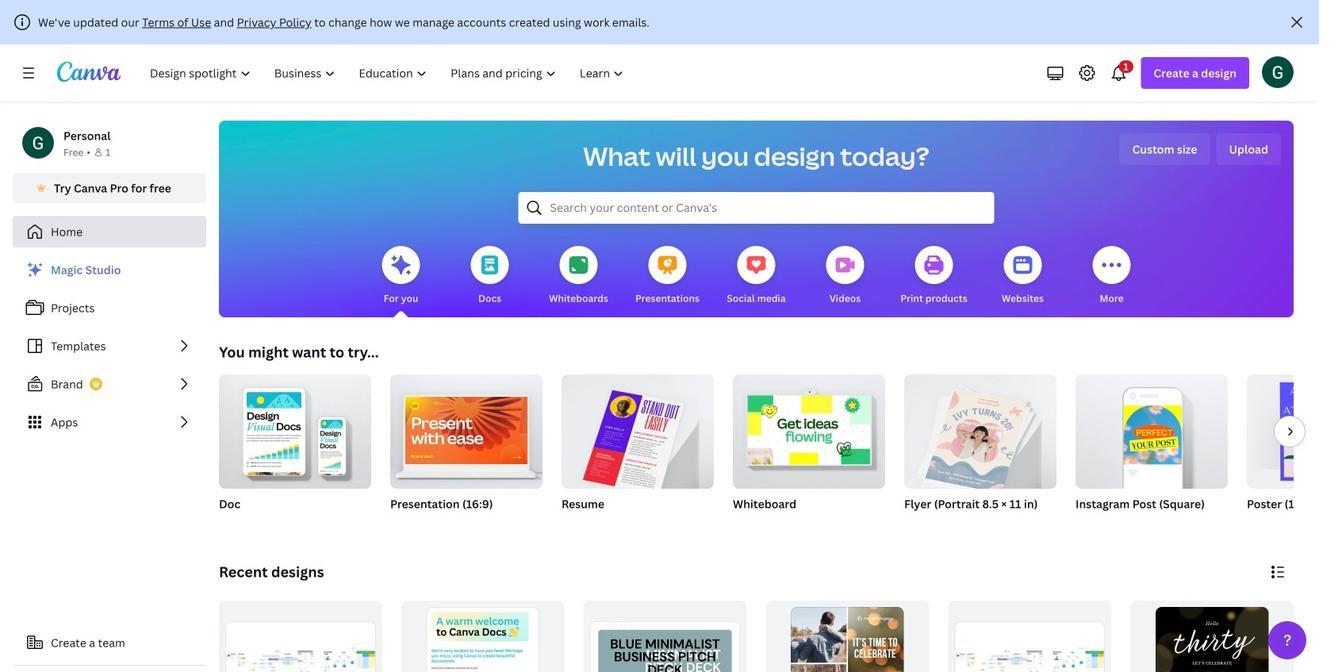 Task type: vqa. For each thing, say whether or not it's contained in the screenshot.
'Greg Robinson' icon
yes



Task type: locate. For each thing, give the bounding box(es) containing it.
greg robinson image
[[1262, 56, 1294, 88]]

list
[[13, 254, 206, 438]]

None search field
[[519, 192, 995, 224]]

group
[[219, 368, 371, 532], [219, 368, 371, 489], [390, 368, 543, 532], [390, 368, 543, 489], [562, 368, 714, 532], [562, 368, 714, 496], [733, 368, 885, 532], [733, 368, 885, 489], [905, 374, 1057, 532], [905, 374, 1057, 494], [1076, 374, 1228, 532], [1247, 374, 1319, 532], [219, 601, 382, 672], [401, 601, 565, 672], [584, 601, 747, 672], [766, 601, 929, 672]]

Search search field
[[550, 193, 963, 223]]



Task type: describe. For each thing, give the bounding box(es) containing it.
top level navigation element
[[140, 57, 637, 89]]



